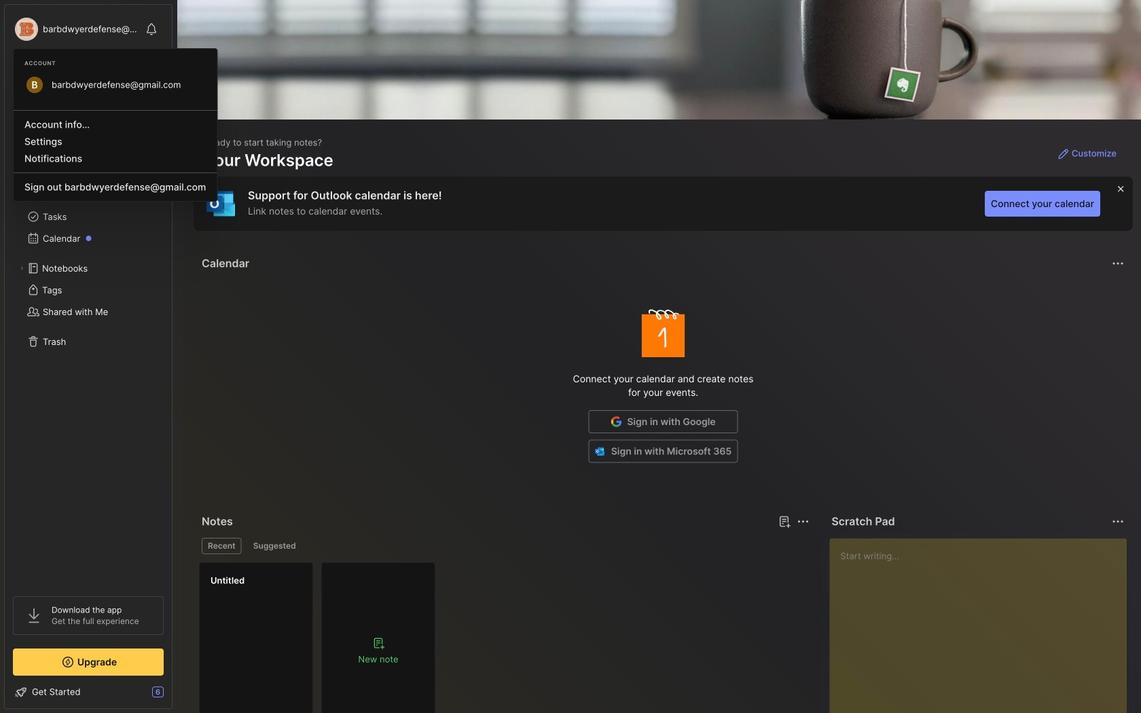 Task type: vqa. For each thing, say whether or not it's contained in the screenshot.
Home icon
no



Task type: locate. For each thing, give the bounding box(es) containing it.
Search text field
[[37, 69, 146, 82]]

tab list
[[202, 538, 808, 554]]

more actions image
[[1110, 256, 1127, 272], [795, 514, 812, 530]]

0 horizontal spatial more actions image
[[795, 514, 812, 530]]

expand notebooks image
[[18, 264, 26, 272]]

0 vertical spatial more actions field
[[1109, 254, 1128, 273]]

1 vertical spatial more actions field
[[794, 512, 813, 531]]

tree
[[5, 133, 172, 584]]

tab
[[202, 538, 242, 554], [247, 538, 302, 554]]

0 horizontal spatial tab
[[202, 538, 242, 554]]

1 horizontal spatial tab
[[247, 538, 302, 554]]

1 tab from the left
[[202, 538, 242, 554]]

tree inside main element
[[5, 133, 172, 584]]

None search field
[[37, 67, 146, 84]]

More actions field
[[1109, 254, 1128, 273], [794, 512, 813, 531]]

Account field
[[13, 16, 139, 43]]

0 vertical spatial more actions image
[[1110, 256, 1127, 272]]

1 horizontal spatial more actions image
[[1110, 256, 1127, 272]]

click to collapse image
[[172, 688, 182, 705]]

1 horizontal spatial more actions field
[[1109, 254, 1128, 273]]

2 tab from the left
[[247, 538, 302, 554]]

dropdown list menu
[[14, 105, 217, 196]]

row group
[[199, 563, 444, 714]]



Task type: describe. For each thing, give the bounding box(es) containing it.
0 horizontal spatial more actions field
[[794, 512, 813, 531]]

Help and Learning task checklist field
[[5, 682, 172, 703]]

main element
[[0, 0, 177, 714]]

Start writing… text field
[[841, 539, 1127, 714]]

1 vertical spatial more actions image
[[795, 514, 812, 530]]

none search field inside main element
[[37, 67, 146, 84]]



